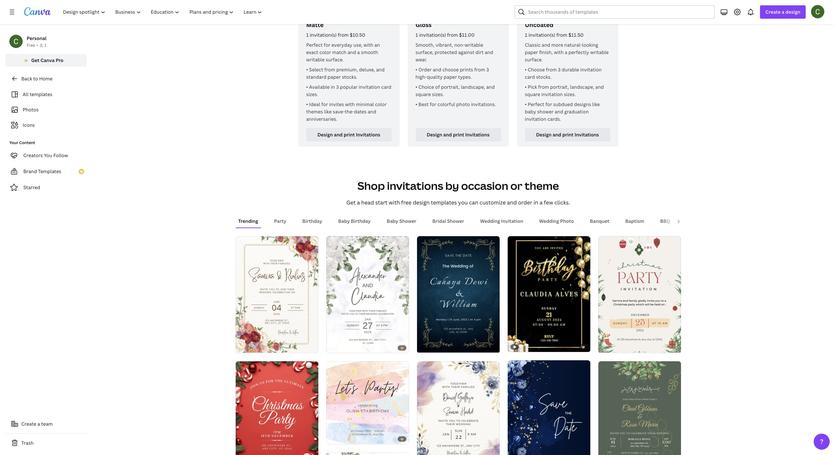 Task type: locate. For each thing, give the bounding box(es) containing it.
1 horizontal spatial templates
[[431, 199, 457, 206]]

1 wedding from the left
[[481, 218, 500, 224]]

3 for • choose from 3 durable invitation card stocks.
[[558, 66, 561, 73]]

0 horizontal spatial paper
[[328, 74, 341, 80]]

like right designs
[[593, 101, 600, 107]]

1 for uncoated
[[525, 32, 528, 38]]

• up 'baby'
[[525, 101, 527, 107]]

templates
[[38, 168, 61, 174]]

1 stocks. from the left
[[342, 74, 358, 80]]

1 inside uncoated 1 invitation(s) from $11.50
[[525, 32, 528, 38]]

portrait,
[[441, 84, 460, 90], [551, 84, 569, 90]]

• left the ideal
[[306, 101, 308, 107]]

2 horizontal spatial invitation(s)
[[529, 32, 556, 38]]

1 vertical spatial card
[[382, 84, 392, 90]]

christina overa image
[[812, 5, 825, 18]]

2 stocks. from the left
[[537, 74, 552, 80]]

choose
[[528, 66, 545, 73]]

0 vertical spatial color
[[320, 49, 331, 55]]

invitations for gloss
[[466, 131, 490, 138]]

1 for gloss
[[416, 32, 418, 38]]

print for gloss
[[453, 131, 465, 138]]

1 horizontal spatial create
[[766, 9, 781, 15]]

1 inside gloss 1 invitation(s) from $11.00
[[416, 32, 418, 38]]

2 wedding from the left
[[540, 218, 560, 224]]

finish,
[[540, 49, 553, 55]]

0 horizontal spatial design
[[413, 199, 430, 206]]

green minimalist floral islamic wedding invitation image
[[599, 361, 681, 455]]

0 horizontal spatial baby
[[338, 218, 350, 224]]

0 horizontal spatial in
[[331, 84, 335, 90]]

invitation down 'baby'
[[525, 116, 547, 122]]

2 design and print invitations link from the left
[[416, 128, 501, 141]]

invitation(s) down uncoated
[[529, 32, 556, 38]]

more
[[552, 42, 564, 48]]

create a team
[[21, 421, 53, 427]]

for left everyday
[[324, 42, 331, 48]]

• choice of portrait, landscape, and square sizes.
[[416, 84, 495, 97]]

2 horizontal spatial design and print invitations
[[537, 131, 599, 138]]

design and print invitations down cards.
[[537, 131, 599, 138]]

design and print invitations link down • best for colorful photo invitations.
[[416, 128, 501, 141]]

bridal shower
[[433, 218, 465, 224]]

get left head
[[347, 199, 356, 206]]

for for matte
[[322, 101, 328, 107]]

landscape, inside • pick from portrait, landscape, and square invitation sizes.
[[571, 84, 595, 90]]

writable up dirt
[[465, 42, 484, 48]]

0 horizontal spatial templates
[[30, 91, 52, 97]]

1 design and print invitations link from the left
[[306, 128, 392, 141]]

print down the the-
[[344, 131, 355, 138]]

stocks. down choose at the right of page
[[537, 74, 552, 80]]

for for gloss
[[430, 101, 437, 107]]

$11.50
[[569, 32, 584, 38]]

free •
[[27, 42, 38, 48]]

1 vertical spatial create
[[21, 421, 36, 427]]

0 vertical spatial card
[[525, 74, 535, 80]]

stocks. down premium,
[[342, 74, 358, 80]]

dark red flower wedding invitation image
[[236, 236, 318, 353]]

popular
[[340, 84, 358, 90]]

and inside smooth, vibrant, non-writable surface, protected against dirt and wear.
[[485, 49, 494, 55]]

• left select
[[306, 66, 308, 73]]

portrait, inside • choice of portrait, landscape, and square sizes.
[[441, 84, 460, 90]]

• for • best for colorful photo invitations.
[[416, 101, 418, 107]]

• left choose at the right of page
[[525, 66, 527, 73]]

shower for baby shower
[[400, 218, 417, 224]]

1 vertical spatial like
[[324, 108, 332, 115]]

invitation(s) for matte
[[310, 32, 337, 38]]

0 horizontal spatial stocks.
[[342, 74, 358, 80]]

0 horizontal spatial perfect
[[306, 42, 323, 48]]

theme
[[525, 178, 559, 193]]

0 vertical spatial get
[[31, 57, 39, 63]]

1 surface. from the left
[[326, 56, 344, 63]]

1 invitation(s) from the left
[[310, 32, 337, 38]]

1 baby from the left
[[338, 218, 350, 224]]

paper down the classic
[[525, 49, 539, 55]]

1 horizontal spatial color
[[375, 101, 387, 107]]

create a design
[[766, 9, 801, 15]]

surface. up choose at the right of page
[[525, 56, 543, 63]]

0 horizontal spatial square
[[416, 91, 431, 97]]

shower down 'free' on the top left of the page
[[400, 218, 417, 224]]

standard
[[306, 74, 327, 80]]

landscape, up designs
[[571, 84, 595, 90]]

invitation inside "• available in 3 popular invitation card sizes."
[[359, 84, 380, 90]]

1 up the classic
[[525, 32, 528, 38]]

sizes. for matte
[[306, 91, 318, 97]]

• inside • choice of portrait, landscape, and square sizes.
[[416, 84, 418, 90]]

1 horizontal spatial shower
[[447, 218, 465, 224]]

like up anniversaries.
[[324, 108, 332, 115]]

1 design and print invitations from the left
[[318, 131, 381, 138]]

1 vertical spatial writable
[[591, 49, 609, 55]]

occasion
[[462, 178, 509, 193]]

create inside dropdown button
[[766, 9, 781, 15]]

2 print from the left
[[453, 131, 465, 138]]

pick
[[528, 84, 537, 90]]

0 horizontal spatial design and print invitations link
[[306, 128, 392, 141]]

• select from premium, deluxe, and standard paper stocks.
[[306, 66, 385, 80]]

trash
[[21, 440, 34, 446]]

matte
[[306, 21, 324, 29]]

square for uncoated
[[525, 91, 541, 97]]

design and print invitations down the the-
[[318, 131, 381, 138]]

personal
[[27, 35, 47, 41]]

3 invitation(s) from the left
[[529, 32, 556, 38]]

from inside matte 1 invitation(s) from $10.50
[[338, 32, 349, 38]]

portrait, for gloss
[[441, 84, 460, 90]]

design and print invitations link for matte
[[306, 128, 392, 141]]

perfect inside • perfect for subdued designs like baby shower and graduation invitation cards.
[[528, 101, 545, 107]]

invitation right durable
[[581, 66, 602, 73]]

for inside perfect for everyday use, with an exact color match and a smooth writable surface.
[[324, 42, 331, 48]]

sizes. inside • pick from portrait, landscape, and square invitation sizes.
[[564, 91, 576, 97]]

invitations down graduation
[[575, 131, 599, 138]]

1 shower from the left
[[400, 218, 417, 224]]

1 down matte in the left of the page
[[306, 32, 309, 38]]

Search search field
[[529, 6, 711, 18]]

invitation(s) inside uncoated 1 invitation(s) from $11.50
[[529, 32, 556, 38]]

like
[[593, 101, 600, 107], [324, 108, 332, 115]]

in right available
[[331, 84, 335, 90]]

• for • ideal for invites with minimal color themes like save-the-dates and anniversaries.
[[306, 101, 308, 107]]

0 horizontal spatial sizes.
[[306, 91, 318, 97]]

design left christina overa 'image' at the right
[[786, 9, 801, 15]]

1 horizontal spatial invitation(s)
[[419, 32, 446, 38]]

• pick from portrait, landscape, and square invitation sizes.
[[525, 84, 604, 97]]

a inside perfect for everyday use, with an exact color match and a smooth writable surface.
[[358, 49, 360, 55]]

shower for bridal shower
[[447, 218, 465, 224]]

with inside classic and more natural-looking paper finish, with a perfectly writable surface.
[[554, 49, 564, 55]]

classic and more natural-looking paper finish, with a perfectly writable surface.
[[525, 42, 609, 63]]

paper
[[525, 49, 539, 55], [328, 74, 341, 80], [444, 74, 457, 80]]

shower right bridal
[[447, 218, 465, 224]]

0 vertical spatial create
[[766, 9, 781, 15]]

baby right birthday button
[[338, 218, 350, 224]]

1 portrait, from the left
[[441, 84, 460, 90]]

• perfect for subdued designs like baby shower and graduation invitation cards.
[[525, 101, 600, 122]]

get inside button
[[31, 57, 39, 63]]

• inside • pick from portrait, landscape, and square invitation sizes.
[[525, 84, 527, 90]]

• left choice
[[416, 84, 418, 90]]

invitations.
[[471, 101, 496, 107]]

print down • perfect for subdued designs like baby shower and graduation invitation cards.
[[563, 131, 574, 138]]

and inside • order and choose prints from 3 high-quality paper types.
[[433, 66, 442, 73]]

0 horizontal spatial get
[[31, 57, 39, 63]]

birthday down head
[[351, 218, 371, 224]]

1 landscape, from the left
[[461, 84, 486, 90]]

for inside the • ideal for invites with minimal color themes like save-the-dates and anniversaries.
[[322, 101, 328, 107]]

perfect inside perfect for everyday use, with an exact color match and a smooth writable surface.
[[306, 42, 323, 48]]

brand templates link
[[5, 165, 87, 178]]

templates right all
[[30, 91, 52, 97]]

color right minimal
[[375, 101, 387, 107]]

perfect up exact
[[306, 42, 323, 48]]

with inside perfect for everyday use, with an exact color match and a smooth writable surface.
[[364, 42, 374, 48]]

shower
[[400, 218, 417, 224], [447, 218, 465, 224]]

3 inside "• available in 3 popular invitation card sizes."
[[336, 84, 339, 90]]

perfect up 'baby'
[[528, 101, 545, 107]]

0 horizontal spatial shower
[[400, 218, 417, 224]]

writable down looking
[[591, 49, 609, 55]]

2 surface. from the left
[[525, 56, 543, 63]]

2 square from the left
[[525, 91, 541, 97]]

2 birthday from the left
[[351, 218, 371, 224]]

invitation down "deluxe,"
[[359, 84, 380, 90]]

birthday right party
[[303, 218, 322, 224]]

in right order
[[534, 199, 539, 206]]

2 baby from the left
[[387, 218, 399, 224]]

paper down premium,
[[328, 74, 341, 80]]

2 horizontal spatial paper
[[525, 49, 539, 55]]

2 horizontal spatial sizes.
[[564, 91, 576, 97]]

• for • available in 3 popular invitation card sizes.
[[306, 84, 308, 90]]

1 horizontal spatial design
[[427, 131, 443, 138]]

sizes. down of
[[432, 91, 444, 97]]

2 vertical spatial writable
[[306, 56, 325, 63]]

0 vertical spatial design
[[786, 9, 801, 15]]

0 horizontal spatial invitations
[[356, 131, 381, 138]]

1 horizontal spatial design and print invitations link
[[416, 128, 501, 141]]

sizes. up subdued
[[564, 91, 576, 97]]

2 landscape, from the left
[[571, 84, 595, 90]]

from right choose at the right of page
[[546, 66, 557, 73]]

1 design from the left
[[318, 131, 333, 138]]

1 horizontal spatial sizes.
[[432, 91, 444, 97]]

surface,
[[416, 49, 434, 55]]

1 horizontal spatial 3
[[487, 66, 489, 73]]

2 invitation(s) from the left
[[419, 32, 446, 38]]

1 horizontal spatial get
[[347, 199, 356, 206]]

1 sizes. from the left
[[306, 91, 318, 97]]

1 horizontal spatial baby
[[387, 218, 399, 224]]

0 horizontal spatial card
[[382, 84, 392, 90]]

customize
[[480, 199, 506, 206]]

the-
[[345, 108, 354, 115]]

square down the pick
[[525, 91, 541, 97]]

1 horizontal spatial design and print invitations
[[427, 131, 490, 138]]

• for • order and choose prints from 3 high-quality paper types.
[[416, 66, 418, 73]]

0 horizontal spatial design
[[318, 131, 333, 138]]

design and print invitations down • best for colorful photo invitations.
[[427, 131, 490, 138]]

for up shower
[[546, 101, 552, 107]]

design down anniversaries.
[[318, 131, 333, 138]]

create a team button
[[5, 417, 87, 431]]

with down more
[[554, 49, 564, 55]]

2 horizontal spatial 3
[[558, 66, 561, 73]]

2 horizontal spatial design and print invitations link
[[525, 128, 611, 141]]

sizes. inside "• available in 3 popular invitation card sizes."
[[306, 91, 318, 97]]

3 right prints
[[487, 66, 489, 73]]

with up smooth
[[364, 42, 374, 48]]

1 horizontal spatial in
[[534, 199, 539, 206]]

2 portrait, from the left
[[551, 84, 569, 90]]

matte 1 invitation(s) from $10.50
[[306, 21, 366, 38]]

0 horizontal spatial 3
[[336, 84, 339, 90]]

2 design and print invitations from the left
[[427, 131, 490, 138]]

prints
[[460, 66, 474, 73]]

1 vertical spatial perfect
[[528, 101, 545, 107]]

0 horizontal spatial surface.
[[326, 56, 344, 63]]

square down choice
[[416, 91, 431, 97]]

high-
[[416, 74, 427, 80]]

color right exact
[[320, 49, 331, 55]]

baby birthday button
[[336, 215, 374, 228]]

from inside • pick from portrait, landscape, and square invitation sizes.
[[539, 84, 549, 90]]

1 vertical spatial in
[[534, 199, 539, 206]]

• inside • choose from 3 durable invitation card stocks.
[[525, 66, 527, 73]]

top level navigation element
[[59, 5, 268, 19]]

create for create a team
[[21, 421, 36, 427]]

• available in 3 popular invitation card sizes.
[[306, 84, 392, 97]]

0 vertical spatial templates
[[30, 91, 52, 97]]

start
[[376, 199, 388, 206]]

design down cards.
[[537, 131, 552, 138]]

with left 'free' on the top left of the page
[[389, 199, 400, 206]]

stocks. inside • select from premium, deluxe, and standard paper stocks.
[[342, 74, 358, 80]]

0 horizontal spatial portrait,
[[441, 84, 460, 90]]

bridal
[[433, 218, 446, 224]]

portrait, inside • pick from portrait, landscape, and square invitation sizes.
[[551, 84, 569, 90]]

0 horizontal spatial writable
[[306, 56, 325, 63]]

0 horizontal spatial like
[[324, 108, 332, 115]]

0 vertical spatial perfect
[[306, 42, 323, 48]]

0 horizontal spatial create
[[21, 421, 36, 427]]

2 horizontal spatial writable
[[591, 49, 609, 55]]

and inside • choice of portrait, landscape, and square sizes.
[[487, 84, 495, 90]]

• for • choice of portrait, landscape, and square sizes.
[[416, 84, 418, 90]]

0 vertical spatial like
[[593, 101, 600, 107]]

2 design from the left
[[427, 131, 443, 138]]

card for • choose from 3 durable invitation card stocks.
[[525, 74, 535, 80]]

red & white festive christmas party invitation image
[[236, 361, 318, 455]]

a inside classic and more natural-looking paper finish, with a perfectly writable surface.
[[565, 49, 568, 55]]

2 horizontal spatial invitations
[[575, 131, 599, 138]]

3 left durable
[[558, 66, 561, 73]]

1 vertical spatial design
[[413, 199, 430, 206]]

photo
[[457, 101, 470, 107]]

print
[[344, 131, 355, 138], [453, 131, 465, 138], [563, 131, 574, 138]]

creators you follow link
[[5, 149, 87, 162]]

a inside create a team button
[[37, 421, 40, 427]]

1 horizontal spatial square
[[525, 91, 541, 97]]

0 vertical spatial in
[[331, 84, 335, 90]]

0 horizontal spatial print
[[344, 131, 355, 138]]

wedding invitation
[[481, 218, 524, 224]]

with up the the-
[[345, 101, 355, 107]]

for inside • perfect for subdued designs like baby shower and graduation invitation cards.
[[546, 101, 552, 107]]

sizes. inside • choice of portrait, landscape, and square sizes.
[[432, 91, 444, 97]]

from right the pick
[[539, 84, 549, 90]]

1 horizontal spatial stocks.
[[537, 74, 552, 80]]

shop
[[358, 178, 385, 193]]

1 down gloss
[[416, 32, 418, 38]]

0 vertical spatial writable
[[465, 42, 484, 48]]

• left best
[[416, 101, 418, 107]]

can
[[469, 199, 479, 206]]

templates down the by
[[431, 199, 457, 206]]

square inside • pick from portrait, landscape, and square invitation sizes.
[[525, 91, 541, 97]]

back
[[21, 75, 32, 82]]

• for • select from premium, deluxe, and standard paper stocks.
[[306, 66, 308, 73]]

from inside • select from premium, deluxe, and standard paper stocks.
[[325, 66, 335, 73]]

0 horizontal spatial color
[[320, 49, 331, 55]]

3 left the popular
[[336, 84, 339, 90]]

order
[[518, 199, 533, 206]]

invitation inside • perfect for subdued designs like baby shower and graduation invitation cards.
[[525, 116, 547, 122]]

1 vertical spatial color
[[375, 101, 387, 107]]

for
[[324, 42, 331, 48], [322, 101, 328, 107], [430, 101, 437, 107], [546, 101, 552, 107]]

uncoated 1 invitation(s) from $11.50
[[525, 21, 584, 38]]

• inside • perfect for subdued designs like baby shower and graduation invitation cards.
[[525, 101, 527, 107]]

writable down exact
[[306, 56, 325, 63]]

1 print from the left
[[344, 131, 355, 138]]

• inside the • ideal for invites with minimal color themes like save-the-dates and anniversaries.
[[306, 101, 308, 107]]

deluxe,
[[359, 66, 375, 73]]

2 shower from the left
[[447, 218, 465, 224]]

1 horizontal spatial landscape,
[[571, 84, 595, 90]]

invitation(s) down matte in the left of the page
[[310, 32, 337, 38]]

• inside • order and choose prints from 3 high-quality paper types.
[[416, 66, 418, 73]]

invitation inside • pick from portrait, landscape, and square invitation sizes.
[[542, 91, 563, 97]]

wedding inside wedding photo button
[[540, 218, 560, 224]]

surface. down the match
[[326, 56, 344, 63]]

1 horizontal spatial card
[[525, 74, 535, 80]]

invitation up subdued
[[542, 91, 563, 97]]

paper down choose at the top
[[444, 74, 457, 80]]

perfectly
[[569, 49, 590, 55]]

$10.50
[[350, 32, 366, 38]]

stocks. inside • choose from 3 durable invitation card stocks.
[[537, 74, 552, 80]]

invitation(s) inside matte 1 invitation(s) from $10.50
[[310, 32, 337, 38]]

3 inside • order and choose prints from 3 high-quality paper types.
[[487, 66, 489, 73]]

vibrant,
[[436, 42, 454, 48]]

0 horizontal spatial wedding
[[481, 218, 500, 224]]

premium,
[[337, 66, 358, 73]]

pro
[[56, 57, 63, 63]]

portrait, right of
[[441, 84, 460, 90]]

1 inside matte 1 invitation(s) from $10.50
[[306, 32, 309, 38]]

from right prints
[[475, 66, 486, 73]]

0 horizontal spatial invitation(s)
[[310, 32, 337, 38]]

color
[[320, 49, 331, 55], [375, 101, 387, 107]]

choose
[[443, 66, 459, 73]]

free
[[27, 42, 35, 48]]

from up non-
[[447, 32, 458, 38]]

0 horizontal spatial design and print invitations
[[318, 131, 381, 138]]

your content
[[9, 140, 35, 145]]

landscape,
[[461, 84, 486, 90], [571, 84, 595, 90]]

design down best
[[427, 131, 443, 138]]

from
[[338, 32, 349, 38], [447, 32, 458, 38], [557, 32, 568, 38], [325, 66, 335, 73], [475, 66, 486, 73], [546, 66, 557, 73], [539, 84, 549, 90]]

for right the ideal
[[322, 101, 328, 107]]

1 horizontal spatial like
[[593, 101, 600, 107]]

3 invitations from the left
[[575, 131, 599, 138]]

landscape, inside • choice of portrait, landscape, and square sizes.
[[461, 84, 486, 90]]

2 sizes. from the left
[[432, 91, 444, 97]]

creators you follow
[[23, 152, 68, 158]]

design right 'free' on the top left of the page
[[413, 199, 430, 206]]

wedding invitation button
[[478, 215, 526, 228]]

1 horizontal spatial writable
[[465, 42, 484, 48]]

invitation(s) inside gloss 1 invitation(s) from $11.00
[[419, 32, 446, 38]]

1 for matte
[[306, 32, 309, 38]]

landscape, for gloss
[[461, 84, 486, 90]]

invitations down invitations.
[[466, 131, 490, 138]]

writable inside smooth, vibrant, non-writable surface, protected against dirt and wear.
[[465, 42, 484, 48]]

create inside button
[[21, 421, 36, 427]]

1 horizontal spatial perfect
[[528, 101, 545, 107]]

• left the pick
[[525, 84, 527, 90]]

free
[[402, 199, 412, 206]]

2 horizontal spatial print
[[563, 131, 574, 138]]

2 invitations from the left
[[466, 131, 490, 138]]

• inside • select from premium, deluxe, and standard paper stocks.
[[306, 66, 308, 73]]

card inside • choose from 3 durable invitation card stocks.
[[525, 74, 535, 80]]

1 horizontal spatial paper
[[444, 74, 457, 80]]

design and print invitations link down cards.
[[525, 128, 611, 141]]

3 sizes. from the left
[[564, 91, 576, 97]]

• left available
[[306, 84, 308, 90]]

wedding down customize
[[481, 218, 500, 224]]

0 horizontal spatial birthday
[[303, 218, 322, 224]]

wedding
[[481, 218, 500, 224], [540, 218, 560, 224]]

2 horizontal spatial design
[[537, 131, 552, 138]]

1 invitations from the left
[[356, 131, 381, 138]]

print for matte
[[344, 131, 355, 138]]

design and print invitations link down the the-
[[306, 128, 392, 141]]

gloss
[[416, 21, 432, 29]]

get left canva
[[31, 57, 39, 63]]

from up more
[[557, 32, 568, 38]]

get for get canva pro
[[31, 57, 39, 63]]

3
[[487, 66, 489, 73], [558, 66, 561, 73], [336, 84, 339, 90]]

1 horizontal spatial portrait,
[[551, 84, 569, 90]]

for right best
[[430, 101, 437, 107]]

3 inside • choose from 3 durable invitation card stocks.
[[558, 66, 561, 73]]

1 horizontal spatial birthday
[[351, 218, 371, 224]]

1 horizontal spatial print
[[453, 131, 465, 138]]

from inside uncoated 1 invitation(s) from $11.50
[[557, 32, 568, 38]]

from up everyday
[[338, 32, 349, 38]]

and inside • pick from portrait, landscape, and square invitation sizes.
[[596, 84, 604, 90]]

with inside the • ideal for invites with minimal color themes like save-the-dates and anniversaries.
[[345, 101, 355, 107]]

wedding left photo
[[540, 218, 560, 224]]

• inside "• available in 3 popular invitation card sizes."
[[306, 84, 308, 90]]

• left order
[[416, 66, 418, 73]]

•
[[36, 42, 38, 48], [306, 66, 308, 73], [416, 66, 418, 73], [525, 66, 527, 73], [306, 84, 308, 90], [416, 84, 418, 90], [525, 84, 527, 90], [306, 101, 308, 107], [416, 101, 418, 107], [525, 101, 527, 107]]

1 square from the left
[[416, 91, 431, 97]]

white and grayish blue watercolor flower wedding invitation image
[[417, 361, 500, 455]]

invitation(s) up smooth,
[[419, 32, 446, 38]]

square for gloss
[[416, 91, 431, 97]]

1 horizontal spatial invitations
[[466, 131, 490, 138]]

minimal
[[356, 101, 374, 107]]

• for • choose from 3 durable invitation card stocks.
[[525, 66, 527, 73]]

writable inside classic and more natural-looking paper finish, with a perfectly writable surface.
[[591, 49, 609, 55]]

design and print invitations
[[318, 131, 381, 138], [427, 131, 490, 138], [537, 131, 599, 138]]

writable
[[465, 42, 484, 48], [591, 49, 609, 55], [306, 56, 325, 63]]

0 horizontal spatial landscape,
[[461, 84, 486, 90]]

wedding inside wedding invitation button
[[481, 218, 500, 224]]

print down • best for colorful photo invitations.
[[453, 131, 465, 138]]

select
[[309, 66, 323, 73]]

square inside • choice of portrait, landscape, and square sizes.
[[416, 91, 431, 97]]

paper inside • order and choose prints from 3 high-quality paper types.
[[444, 74, 457, 80]]

paper inside classic and more natural-looking paper finish, with a perfectly writable surface.
[[525, 49, 539, 55]]

None search field
[[515, 5, 715, 19]]

landscape, down types.
[[461, 84, 486, 90]]

wedding photo button
[[537, 215, 577, 228]]

and inside classic and more natural-looking paper finish, with a perfectly writable surface.
[[542, 42, 551, 48]]

from right select
[[325, 66, 335, 73]]

like inside the • ideal for invites with minimal color themes like save-the-dates and anniversaries.
[[324, 108, 332, 115]]

card inside "• available in 3 popular invitation card sizes."
[[382, 84, 392, 90]]

portrait, down • choose from 3 durable invitation card stocks.
[[551, 84, 569, 90]]

1 vertical spatial get
[[347, 199, 356, 206]]

1 horizontal spatial wedding
[[540, 218, 560, 224]]

1 horizontal spatial surface.
[[525, 56, 543, 63]]

design and print invitations for matte
[[318, 131, 381, 138]]

sizes. up the ideal
[[306, 91, 318, 97]]

baby down start
[[387, 218, 399, 224]]

gloss 1 invitation(s) from $11.00
[[416, 21, 475, 38]]

invitations down dates on the top left
[[356, 131, 381, 138]]

1 horizontal spatial design
[[786, 9, 801, 15]]



Task type: vqa. For each thing, say whether or not it's contained in the screenshot.
by
yes



Task type: describe. For each thing, give the bounding box(es) containing it.
baby birthday
[[338, 218, 371, 224]]

navy and white elegant wedding invitation portrait image
[[417, 236, 500, 353]]

trash link
[[5, 436, 87, 450]]

baptism
[[626, 218, 645, 224]]

from inside • choose from 3 durable invitation card stocks.
[[546, 66, 557, 73]]

surface. inside classic and more natural-looking paper finish, with a perfectly writable surface.
[[525, 56, 543, 63]]

order
[[419, 66, 432, 73]]

invitation inside • choose from 3 durable invitation card stocks.
[[581, 66, 602, 73]]

peach modern wedding invitation image
[[326, 452, 409, 455]]

trending button
[[236, 215, 261, 228]]

save-
[[333, 108, 345, 115]]

3 for • available in 3 popular invitation card sizes.
[[336, 84, 339, 90]]

an
[[375, 42, 380, 48]]

3 design and print invitations from the left
[[537, 131, 599, 138]]

green minimalist floral the wedding invitation - portrait image
[[326, 236, 409, 353]]

baby for baby shower
[[387, 218, 399, 224]]

home
[[39, 75, 53, 82]]

3 print from the left
[[563, 131, 574, 138]]

• order and choose prints from 3 high-quality paper types.
[[416, 66, 489, 80]]

get for get a head start with free design templates you can customize and order in a few clicks.
[[347, 199, 356, 206]]

landscape, for uncoated
[[571, 84, 595, 90]]

cards.
[[548, 116, 561, 122]]

and inside the • ideal for invites with minimal color themes like save-the-dates and anniversaries.
[[368, 108, 376, 115]]

smooth,
[[416, 42, 435, 48]]

smooth
[[361, 49, 378, 55]]

baby for baby birthday
[[338, 218, 350, 224]]

paper inside • select from premium, deluxe, and standard paper stocks.
[[328, 74, 341, 80]]

with for • ideal for invites with minimal color themes like save-the-dates and anniversaries.
[[345, 101, 355, 107]]

creators
[[23, 152, 43, 158]]

surface. inside perfect for everyday use, with an exact color match and a smooth writable surface.
[[326, 56, 344, 63]]

head
[[361, 199, 374, 206]]

1 vertical spatial templates
[[431, 199, 457, 206]]

invitation(s) for uncoated
[[529, 32, 556, 38]]

exact
[[306, 49, 319, 55]]

with for get a head start with free design templates you can customize and order in a few clicks.
[[389, 199, 400, 206]]

wear.
[[416, 56, 427, 63]]

banquet button
[[588, 215, 612, 228]]

invites
[[329, 101, 344, 107]]

photo
[[561, 218, 574, 224]]

perfect for everyday use, with an exact color match and a smooth writable surface.
[[306, 42, 380, 63]]

• ideal for invites with minimal color themes like save-the-dates and anniversaries.
[[306, 101, 387, 122]]

birthday button
[[300, 215, 325, 228]]

design and print invitations for gloss
[[427, 131, 490, 138]]

1 birthday from the left
[[303, 218, 322, 224]]

a inside create a design dropdown button
[[782, 9, 785, 15]]

shower
[[538, 108, 554, 115]]

available
[[309, 84, 330, 90]]

in inside "• available in 3 popular invitation card sizes."
[[331, 84, 335, 90]]

baby shower button
[[384, 215, 419, 228]]

color inside perfect for everyday use, with an exact color match and a smooth writable surface.
[[320, 49, 331, 55]]

color inside the • ideal for invites with minimal color themes like save-the-dates and anniversaries.
[[375, 101, 387, 107]]

writable inside perfect for everyday use, with an exact color match and a smooth writable surface.
[[306, 56, 325, 63]]

3 design from the left
[[537, 131, 552, 138]]

classic
[[525, 42, 541, 48]]

with for perfect for everyday use, with an exact color match and a smooth writable surface.
[[364, 42, 374, 48]]

team
[[41, 421, 53, 427]]

ideal
[[309, 101, 320, 107]]

non-
[[455, 42, 465, 48]]

like inside • perfect for subdued designs like baby shower and graduation invitation cards.
[[593, 101, 600, 107]]

baby shower
[[387, 218, 417, 224]]

looking
[[583, 42, 599, 48]]

create for create a design
[[766, 9, 781, 15]]

and inside perfect for everyday use, with an exact color match and a smooth writable surface.
[[348, 49, 356, 55]]

rainbow pastel watercolour birthday invitation image
[[326, 361, 409, 444]]

invitation(s) for gloss
[[419, 32, 446, 38]]

all templates link
[[9, 88, 83, 101]]

card for • available in 3 popular invitation card sizes.
[[382, 84, 392, 90]]

3 design and print invitations link from the left
[[525, 128, 611, 141]]

for for uncoated
[[546, 101, 552, 107]]

bbq
[[661, 218, 671, 224]]

wedding photo
[[540, 218, 574, 224]]

match
[[332, 49, 347, 55]]

quality
[[427, 74, 443, 80]]

from inside • order and choose prints from 3 high-quality paper types.
[[475, 66, 486, 73]]

all
[[23, 91, 29, 97]]

choice
[[419, 84, 434, 90]]

dates
[[354, 108, 367, 115]]

invitations for matte
[[356, 131, 381, 138]]

wedding for wedding invitation
[[481, 218, 500, 224]]

shop invitations by occasion or theme
[[358, 178, 559, 193]]

baptism button
[[623, 215, 647, 228]]

to
[[33, 75, 38, 82]]

smooth, vibrant, non-writable surface, protected against dirt and wear.
[[416, 42, 494, 63]]

photos
[[23, 106, 39, 113]]

from inside gloss 1 invitation(s) from $11.00
[[447, 32, 458, 38]]

1 down personal
[[44, 42, 46, 48]]

your
[[9, 140, 18, 145]]

starred link
[[5, 181, 87, 194]]

design inside dropdown button
[[786, 9, 801, 15]]

portrait, for uncoated
[[551, 84, 569, 90]]

protected
[[435, 49, 457, 55]]

design and print invitations link for gloss
[[416, 128, 501, 141]]

and inside • perfect for subdued designs like baby shower and graduation invitation cards.
[[555, 108, 564, 115]]

few
[[544, 199, 554, 206]]

watercolor wedding invitation portrait image
[[508, 360, 591, 455]]

uncoated
[[525, 21, 554, 29]]

design for matte
[[318, 131, 333, 138]]

follow
[[53, 152, 68, 158]]

design for gloss
[[427, 131, 443, 138]]

canva
[[40, 57, 55, 63]]

party button
[[272, 215, 289, 228]]

get canva pro
[[31, 57, 63, 63]]

bbq button
[[658, 215, 674, 228]]

subdued
[[554, 101, 573, 107]]

dirt
[[476, 49, 484, 55]]

• right free
[[36, 42, 38, 48]]

wedding for wedding photo
[[540, 218, 560, 224]]

trending
[[238, 218, 258, 224]]

natural-
[[565, 42, 583, 48]]

content
[[19, 140, 35, 145]]

and inside • select from premium, deluxe, and standard paper stocks.
[[376, 66, 385, 73]]

brand
[[23, 168, 37, 174]]

sizes. for gloss
[[432, 91, 444, 97]]

• for • perfect for subdued designs like baby shower and graduation invitation cards.
[[525, 101, 527, 107]]

durable
[[562, 66, 580, 73]]

• for • pick from portrait, landscape, and square invitation sizes.
[[525, 84, 527, 90]]

baby
[[525, 108, 537, 115]]

red green minimalist christmas party invitation image
[[599, 236, 681, 353]]

$11.00
[[459, 32, 475, 38]]

brand templates
[[23, 168, 61, 174]]

back to home link
[[5, 72, 87, 85]]

back to home
[[21, 75, 53, 82]]

create a design button
[[761, 5, 806, 19]]

uncoated image
[[517, 0, 619, 18]]



